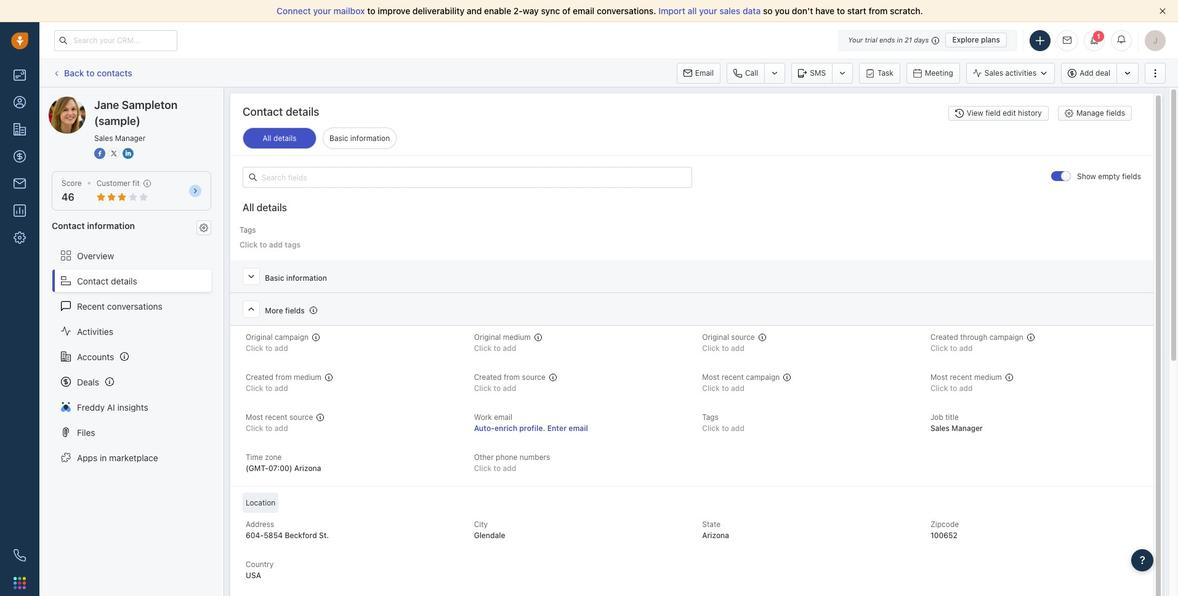 Task type: describe. For each thing, give the bounding box(es) containing it.
location
[[246, 498, 276, 507]]

click for original source
[[702, 344, 720, 353]]

created for created through campaign
[[930, 333, 958, 342]]

customer fit
[[97, 179, 140, 188]]

apps in marketplace
[[77, 452, 158, 463]]

2 vertical spatial contact
[[77, 276, 109, 286]]

mng settings image
[[200, 223, 208, 232]]

address
[[246, 520, 274, 529]]

created from medium
[[246, 373, 322, 382]]

profile.
[[519, 424, 545, 433]]

plans
[[981, 35, 1000, 44]]

to inside tags click to add tags
[[260, 240, 267, 249]]

add for original campaign
[[275, 344, 288, 353]]

add for original source
[[731, 344, 745, 353]]

100652
[[930, 531, 958, 540]]

source for created from source
[[522, 373, 546, 382]]

back to contacts link
[[52, 63, 133, 83]]

Search fields text field
[[243, 167, 692, 188]]

through
[[960, 333, 987, 342]]

sms
[[810, 68, 826, 77]]

marketplace
[[109, 452, 158, 463]]

recent for campaign
[[722, 373, 744, 382]]

1 horizontal spatial basic
[[329, 134, 348, 143]]

most for most recent source
[[246, 413, 263, 422]]

campaign for created through campaign
[[990, 333, 1023, 342]]

usa
[[246, 571, 261, 580]]

connect your mailbox to improve deliverability and enable 2-way sync of email conversations. import all your sales data so you don't have to start from scratch.
[[277, 6, 923, 16]]

1 vertical spatial contact
[[52, 221, 85, 231]]

glendale
[[474, 531, 505, 540]]

0 vertical spatial tags
[[240, 225, 256, 235]]

click inside tags click to add
[[702, 424, 720, 433]]

source for most recent source
[[289, 413, 313, 422]]

insights
[[117, 402, 148, 412]]

sampleton for jane sampleton (sample)
[[95, 96, 137, 107]]

manage fields button
[[1058, 106, 1132, 121]]

0 vertical spatial all details
[[263, 134, 297, 143]]

sales inside "job title sales manager"
[[930, 424, 950, 433]]

close image
[[1160, 8, 1166, 14]]

deliverability
[[413, 6, 464, 16]]

task
[[878, 68, 894, 77]]

enable
[[484, 6, 511, 16]]

click for most recent medium
[[930, 384, 948, 393]]

beckford
[[285, 531, 317, 540]]

most recent campaign
[[702, 373, 780, 382]]

manager inside jane sampleton (sample) sales manager
[[115, 134, 146, 143]]

click to add for original source
[[702, 344, 745, 353]]

phone
[[496, 453, 518, 462]]

send email image
[[1063, 37, 1072, 45]]

time
[[246, 453, 263, 462]]

original medium
[[474, 333, 531, 342]]

0 horizontal spatial all
[[243, 202, 254, 213]]

2 vertical spatial email
[[569, 424, 588, 433]]

zone
[[265, 453, 282, 462]]

manager inside "job title sales manager"
[[952, 424, 983, 433]]

enrich
[[495, 424, 517, 433]]

add deal button
[[1061, 63, 1117, 83]]

overview
[[77, 250, 114, 261]]

click to add for most recent medium
[[930, 384, 973, 393]]

medium for created from medium
[[294, 373, 322, 382]]

21
[[905, 36, 912, 44]]

improve
[[378, 6, 410, 16]]

1 your from the left
[[313, 6, 331, 16]]

call
[[745, 68, 758, 77]]

fit
[[132, 179, 140, 188]]

0 vertical spatial basic information
[[329, 134, 390, 143]]

1 vertical spatial contact details
[[77, 276, 137, 286]]

tags
[[702, 413, 719, 422]]

view field edit history
[[967, 109, 1042, 118]]

job
[[930, 413, 943, 422]]

from for created from medium
[[275, 373, 292, 382]]

click inside tags click to add tags
[[240, 240, 258, 249]]

work
[[474, 413, 492, 422]]

click for original medium
[[474, 344, 492, 353]]

all
[[688, 6, 697, 16]]

city
[[474, 520, 488, 529]]

don't
[[792, 6, 813, 16]]

show empty fields
[[1077, 172, 1141, 181]]

start
[[847, 6, 866, 16]]

original campaign
[[246, 333, 309, 342]]

meeting
[[925, 68, 953, 77]]

2-
[[514, 6, 523, 16]]

work email auto-enrich profile. enter email
[[474, 413, 588, 433]]

0 horizontal spatial in
[[100, 452, 107, 463]]

1 vertical spatial all details
[[243, 202, 287, 213]]

1
[[1097, 32, 1101, 40]]

click for most recent campaign
[[702, 384, 720, 393]]

created for created from medium
[[246, 373, 273, 382]]

recent for source
[[265, 413, 287, 422]]

to inside other phone numbers click to add
[[494, 464, 501, 473]]

contact information
[[52, 221, 135, 231]]

edit
[[1003, 109, 1016, 118]]

recent conversations
[[77, 301, 162, 311]]

call button
[[727, 63, 764, 83]]

back
[[64, 68, 84, 78]]

46 button
[[62, 192, 74, 203]]

1 link
[[1084, 30, 1105, 51]]

tags click to add tags
[[240, 225, 301, 249]]

freddy
[[77, 402, 105, 412]]

add for created through campaign
[[959, 344, 973, 353]]

0 vertical spatial all
[[263, 134, 271, 143]]

add for most recent medium
[[959, 384, 973, 393]]

add deal
[[1080, 68, 1110, 78]]

created through campaign
[[930, 333, 1023, 342]]

activities
[[77, 326, 113, 337]]

of
[[562, 6, 571, 16]]

click for original campaign
[[246, 344, 263, 353]]

show
[[1077, 172, 1096, 181]]

enter
[[547, 424, 567, 433]]

title
[[945, 413, 959, 422]]

way
[[523, 6, 539, 16]]

sales activities
[[985, 68, 1037, 78]]

click inside other phone numbers click to add
[[474, 464, 492, 473]]

1 vertical spatial fields
[[1122, 172, 1141, 181]]

click for created through campaign
[[930, 344, 948, 353]]

numbers
[[520, 453, 550, 462]]

more
[[265, 306, 283, 315]]

days
[[914, 36, 929, 44]]

field
[[985, 109, 1001, 118]]

mailbox
[[333, 6, 365, 16]]

manage
[[1076, 109, 1104, 118]]

jane sampleton (sample)
[[73, 96, 174, 107]]

scratch.
[[890, 6, 923, 16]]

call link
[[727, 63, 764, 83]]

click to add for created from source
[[474, 384, 516, 393]]

1 vertical spatial arizona
[[702, 531, 729, 540]]

explore plans link
[[946, 33, 1007, 47]]

conversations.
[[597, 6, 656, 16]]

deals
[[77, 377, 99, 387]]

1 vertical spatial email
[[494, 413, 512, 422]]

other
[[474, 453, 494, 462]]

other phone numbers click to add
[[474, 453, 550, 473]]

fields for more fields
[[285, 306, 305, 315]]

most for most recent medium
[[930, 373, 948, 382]]



Task type: locate. For each thing, give the bounding box(es) containing it.
1 vertical spatial information
[[87, 221, 135, 231]]

0 vertical spatial basic
[[329, 134, 348, 143]]

email right of
[[573, 6, 594, 16]]

most
[[702, 373, 720, 382], [930, 373, 948, 382], [246, 413, 263, 422]]

email up enrich
[[494, 413, 512, 422]]

(sample) for jane sampleton (sample) sales manager
[[94, 115, 140, 127]]

customer
[[97, 179, 130, 188]]

more fields
[[265, 306, 305, 315]]

2 horizontal spatial medium
[[974, 373, 1002, 382]]

add inside other phone numbers click to add
[[503, 464, 516, 473]]

original up most recent campaign at the bottom
[[702, 333, 729, 342]]

1 horizontal spatial tags
[[285, 240, 301, 249]]

2 vertical spatial source
[[289, 413, 313, 422]]

sampleton for jane sampleton (sample) sales manager
[[122, 99, 178, 111]]

0 horizontal spatial information
[[87, 221, 135, 231]]

connect
[[277, 6, 311, 16]]

have
[[815, 6, 835, 16]]

click for most recent source
[[246, 424, 263, 433]]

all details
[[263, 134, 297, 143], [243, 202, 287, 213]]

click to add down most recent medium
[[930, 384, 973, 393]]

original down more
[[246, 333, 273, 342]]

fields for manage fields
[[1106, 109, 1125, 118]]

1 horizontal spatial your
[[699, 6, 717, 16]]

and
[[467, 6, 482, 16]]

2 horizontal spatial campaign
[[990, 333, 1023, 342]]

46
[[62, 192, 74, 203]]

most up the tags
[[702, 373, 720, 382]]

sales down 'jane sampleton (sample)'
[[94, 134, 113, 143]]

click to add for original campaign
[[246, 344, 288, 353]]

email right enter
[[569, 424, 588, 433]]

1 vertical spatial tags
[[285, 240, 301, 249]]

recent down original source
[[722, 373, 744, 382]]

sales
[[719, 6, 740, 16]]

original up created from source
[[474, 333, 501, 342]]

07:00)
[[269, 464, 292, 473]]

from down original medium
[[504, 373, 520, 382]]

1 vertical spatial basic information
[[265, 273, 327, 283]]

click to add down original medium
[[474, 344, 516, 353]]

state arizona
[[702, 520, 729, 540]]

created
[[930, 333, 958, 342], [246, 373, 273, 382], [474, 373, 502, 382]]

phone element
[[7, 543, 32, 568]]

original for original medium
[[474, 333, 501, 342]]

view field edit history button
[[948, 106, 1049, 121]]

0 horizontal spatial medium
[[294, 373, 322, 382]]

0 vertical spatial contact
[[243, 105, 283, 118]]

1 vertical spatial source
[[522, 373, 546, 382]]

score
[[62, 179, 82, 188]]

created for created from source
[[474, 373, 502, 382]]

click to add down created from medium
[[246, 384, 288, 393]]

information
[[350, 134, 390, 143], [87, 221, 135, 231], [286, 273, 327, 283]]

medium for most recent medium
[[974, 373, 1002, 382]]

click to add for original medium
[[474, 344, 516, 353]]

email button
[[677, 63, 721, 83]]

1 original from the left
[[246, 333, 273, 342]]

1 horizontal spatial medium
[[503, 333, 531, 342]]

(gmt-
[[246, 464, 269, 473]]

0 horizontal spatial most
[[246, 413, 263, 422]]

campaign down the more fields
[[275, 333, 309, 342]]

0 vertical spatial fields
[[1106, 109, 1125, 118]]

0 vertical spatial arizona
[[294, 464, 321, 473]]

arizona down state
[[702, 531, 729, 540]]

apps
[[77, 452, 97, 463]]

original source
[[702, 333, 755, 342]]

fields right manage
[[1106, 109, 1125, 118]]

add for original medium
[[503, 344, 516, 353]]

state
[[702, 520, 721, 529]]

1 horizontal spatial basic information
[[329, 134, 390, 143]]

0 horizontal spatial jane
[[73, 96, 92, 107]]

sales left activities
[[985, 68, 1003, 78]]

to
[[367, 6, 375, 16], [837, 6, 845, 16], [86, 68, 95, 78], [260, 240, 267, 249], [265, 344, 273, 353], [494, 344, 501, 353], [722, 344, 729, 353], [950, 344, 957, 353], [265, 384, 273, 393], [494, 384, 501, 393], [722, 384, 729, 393], [950, 384, 957, 393], [265, 424, 273, 433], [722, 424, 729, 433], [494, 464, 501, 473]]

click to add for most recent source
[[246, 424, 288, 433]]

so
[[763, 6, 773, 16]]

2 your from the left
[[699, 6, 717, 16]]

Search your CRM... text field
[[54, 30, 177, 51]]

zipcode 100652
[[930, 520, 959, 540]]

jane inside jane sampleton (sample) sales manager
[[94, 99, 119, 111]]

0 vertical spatial information
[[350, 134, 390, 143]]

0 vertical spatial contact details
[[243, 105, 319, 118]]

original for original source
[[702, 333, 729, 342]]

0 horizontal spatial from
[[275, 373, 292, 382]]

time zone (gmt-07:00) arizona
[[246, 453, 321, 473]]

created left through
[[930, 333, 958, 342]]

empty
[[1098, 172, 1120, 181]]

3 original from the left
[[702, 333, 729, 342]]

medium up most recent source
[[294, 373, 322, 382]]

(sample) for jane sampleton (sample)
[[139, 96, 174, 107]]

import all your sales data link
[[658, 6, 763, 16]]

1 vertical spatial basic
[[265, 273, 284, 283]]

2 horizontal spatial sales
[[985, 68, 1003, 78]]

contact details
[[243, 105, 319, 118], [77, 276, 137, 286]]

arizona right 07:00)
[[294, 464, 321, 473]]

2 horizontal spatial recent
[[950, 373, 972, 382]]

freshworks switcher image
[[14, 577, 26, 589]]

2 vertical spatial fields
[[285, 306, 305, 315]]

0 vertical spatial email
[[573, 6, 594, 16]]

add for most recent source
[[275, 424, 288, 433]]

0 horizontal spatial created
[[246, 373, 273, 382]]

1 vertical spatial (sample)
[[94, 115, 140, 127]]

click to add for most recent campaign
[[702, 384, 745, 393]]

jane
[[73, 96, 92, 107], [94, 99, 119, 111]]

0 vertical spatial source
[[731, 333, 755, 342]]

click to add down original campaign
[[246, 344, 288, 353]]

0 horizontal spatial manager
[[115, 134, 146, 143]]

2 horizontal spatial original
[[702, 333, 729, 342]]

in right apps at the bottom left of the page
[[100, 452, 107, 463]]

click to add for created through campaign
[[930, 344, 973, 353]]

created from source
[[474, 373, 546, 382]]

0 horizontal spatial recent
[[265, 413, 287, 422]]

1 horizontal spatial manager
[[952, 424, 983, 433]]

phone image
[[14, 549, 26, 562]]

task button
[[859, 63, 900, 83]]

2 horizontal spatial from
[[869, 6, 888, 16]]

back to contacts
[[64, 68, 132, 78]]

click to add down through
[[930, 344, 973, 353]]

manager down title
[[952, 424, 983, 433]]

click to add for created from medium
[[246, 384, 288, 393]]

sms button
[[792, 63, 832, 83]]

1 horizontal spatial recent
[[722, 373, 744, 382]]

ends
[[879, 36, 895, 44]]

from
[[869, 6, 888, 16], [275, 373, 292, 382], [504, 373, 520, 382]]

source up work email auto-enrich profile. enter email
[[522, 373, 546, 382]]

0 vertical spatial in
[[897, 36, 903, 44]]

click to add down most recent campaign at the bottom
[[702, 384, 745, 393]]

0 horizontal spatial basic information
[[265, 273, 327, 283]]

your
[[313, 6, 331, 16], [699, 6, 717, 16]]

campaign for most recent campaign
[[746, 373, 780, 382]]

recent for medium
[[950, 373, 972, 382]]

1 horizontal spatial jane
[[94, 99, 119, 111]]

your trial ends in 21 days
[[848, 36, 929, 44]]

add inside tags click to add tags
[[269, 240, 283, 249]]

jane for jane sampleton (sample) sales manager
[[94, 99, 119, 111]]

tags
[[240, 225, 256, 235], [285, 240, 301, 249]]

basic
[[329, 134, 348, 143], [265, 273, 284, 283]]

1 vertical spatial all
[[243, 202, 254, 213]]

your right all
[[699, 6, 717, 16]]

view
[[967, 109, 983, 118]]

sales activities button
[[966, 63, 1061, 83], [966, 63, 1055, 83]]

0 horizontal spatial original
[[246, 333, 273, 342]]

0 horizontal spatial campaign
[[275, 333, 309, 342]]

your left mailbox
[[313, 6, 331, 16]]

trial
[[865, 36, 877, 44]]

meeting button
[[906, 63, 960, 83]]

click to add down created from source
[[474, 384, 516, 393]]

most up job
[[930, 373, 948, 382]]

1 horizontal spatial from
[[504, 373, 520, 382]]

address 604-5854 beckford st.
[[246, 520, 329, 540]]

0 horizontal spatial source
[[289, 413, 313, 422]]

fields right empty at the top right
[[1122, 172, 1141, 181]]

manager down 'jane sampleton (sample)'
[[115, 134, 146, 143]]

click for created from source
[[474, 384, 492, 393]]

(sample) inside jane sampleton (sample) sales manager
[[94, 115, 140, 127]]

2 vertical spatial sales
[[930, 424, 950, 433]]

recent up zone
[[265, 413, 287, 422]]

original for original campaign
[[246, 333, 273, 342]]

most up time
[[246, 413, 263, 422]]

2 original from the left
[[474, 333, 501, 342]]

1 horizontal spatial most
[[702, 373, 720, 382]]

1 horizontal spatial sales
[[930, 424, 950, 433]]

0 horizontal spatial sales
[[94, 134, 113, 143]]

to inside tags click to add
[[722, 424, 729, 433]]

manage fields
[[1076, 109, 1125, 118]]

1 vertical spatial in
[[100, 452, 107, 463]]

contacts
[[97, 68, 132, 78]]

0 horizontal spatial tags
[[240, 225, 256, 235]]

sampleton inside jane sampleton (sample) sales manager
[[122, 99, 178, 111]]

campaign right through
[[990, 333, 1023, 342]]

0 vertical spatial (sample)
[[139, 96, 174, 107]]

fields inside button
[[1106, 109, 1125, 118]]

most recent medium
[[930, 373, 1002, 382]]

zipcode
[[930, 520, 959, 529]]

1 horizontal spatial information
[[286, 273, 327, 283]]

1 horizontal spatial contact details
[[243, 105, 319, 118]]

1 horizontal spatial original
[[474, 333, 501, 342]]

all
[[263, 134, 271, 143], [243, 202, 254, 213]]

add for created from medium
[[275, 384, 288, 393]]

0 vertical spatial manager
[[115, 134, 146, 143]]

city glendale
[[474, 520, 505, 540]]

arizona inside time zone (gmt-07:00) arizona
[[294, 464, 321, 473]]

jane down back
[[73, 96, 92, 107]]

2 horizontal spatial created
[[930, 333, 958, 342]]

2 horizontal spatial most
[[930, 373, 948, 382]]

1 vertical spatial sales
[[94, 134, 113, 143]]

from for created from source
[[504, 373, 520, 382]]

medium up created from source
[[503, 333, 531, 342]]

2 horizontal spatial source
[[731, 333, 755, 342]]

jane for jane sampleton (sample)
[[73, 96, 92, 107]]

created down original campaign
[[246, 373, 273, 382]]

click to add down original source
[[702, 344, 745, 353]]

fields right more
[[285, 306, 305, 315]]

add for most recent campaign
[[731, 384, 745, 393]]

from up most recent source
[[275, 373, 292, 382]]

click to add down most recent source
[[246, 424, 288, 433]]

add inside tags click to add
[[731, 424, 745, 433]]

from right start
[[869, 6, 888, 16]]

sales down job
[[930, 424, 950, 433]]

0 vertical spatial sales
[[985, 68, 1003, 78]]

0 horizontal spatial your
[[313, 6, 331, 16]]

2 horizontal spatial information
[[350, 134, 390, 143]]

created up work
[[474, 373, 502, 382]]

medium down created through campaign
[[974, 373, 1002, 382]]

source up most recent campaign at the bottom
[[731, 333, 755, 342]]

click for created from medium
[[246, 384, 263, 393]]

1 horizontal spatial arizona
[[702, 531, 729, 540]]

recent up title
[[950, 373, 972, 382]]

(sample)
[[139, 96, 174, 107], [94, 115, 140, 127]]

ai
[[107, 402, 115, 412]]

most for most recent campaign
[[702, 373, 720, 382]]

accounts
[[77, 351, 114, 362]]

1 horizontal spatial in
[[897, 36, 903, 44]]

in left 21
[[897, 36, 903, 44]]

0 horizontal spatial basic
[[265, 273, 284, 283]]

5854
[[264, 531, 283, 540]]

sales inside jane sampleton (sample) sales manager
[[94, 134, 113, 143]]

1 horizontal spatial source
[[522, 373, 546, 382]]

files
[[77, 427, 95, 438]]

details
[[286, 105, 319, 118], [273, 134, 297, 143], [257, 202, 287, 213], [111, 276, 137, 286]]

freddy ai insights
[[77, 402, 148, 412]]

2 vertical spatial information
[[286, 273, 327, 283]]

1 horizontal spatial all
[[263, 134, 271, 143]]

1 horizontal spatial campaign
[[746, 373, 780, 382]]

source down created from medium
[[289, 413, 313, 422]]

campaign down original source
[[746, 373, 780, 382]]

job title sales manager
[[930, 413, 983, 433]]

add
[[1080, 68, 1094, 78]]

1 vertical spatial manager
[[952, 424, 983, 433]]

auto-
[[474, 424, 495, 433]]

deal
[[1096, 68, 1110, 78]]

jane down contacts
[[94, 99, 119, 111]]

1 horizontal spatial created
[[474, 373, 502, 382]]

add for created from source
[[503, 384, 516, 393]]

0 horizontal spatial contact details
[[77, 276, 137, 286]]

0 horizontal spatial arizona
[[294, 464, 321, 473]]

your
[[848, 36, 863, 44]]



Task type: vqa. For each thing, say whether or not it's contained in the screenshot.


